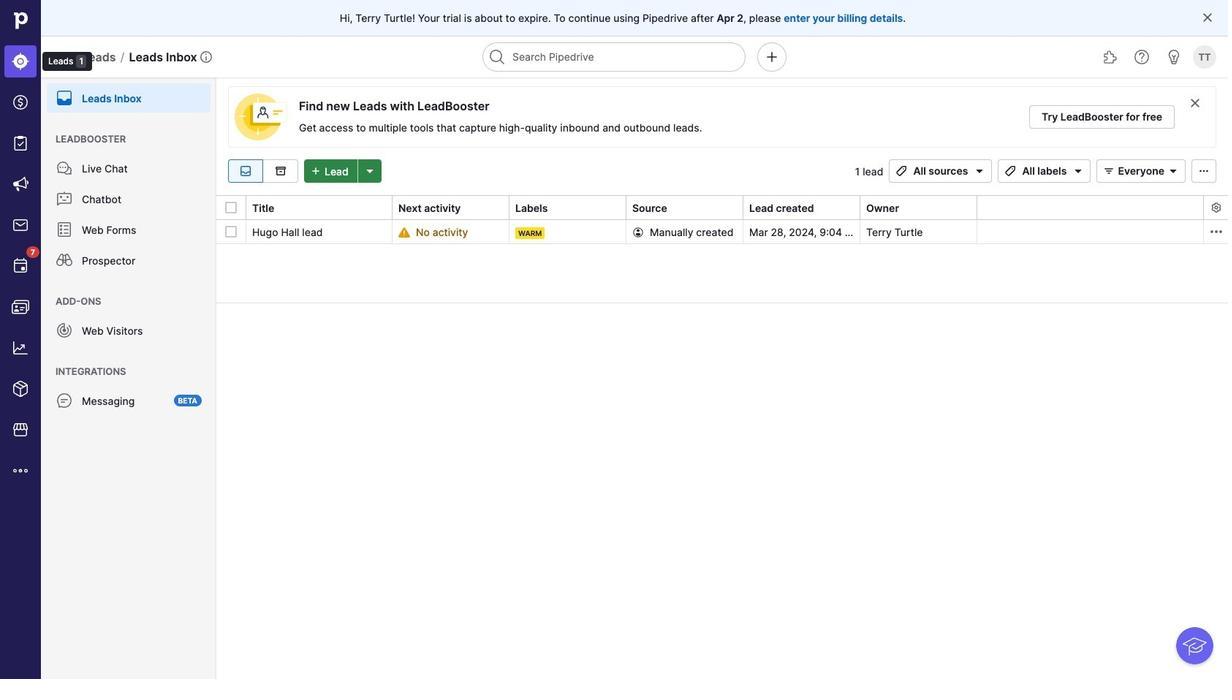 Task type: locate. For each thing, give the bounding box(es) containing it.
info image
[[200, 51, 212, 63]]

Search Pipedrive field
[[483, 42, 746, 72]]

sales assistant image
[[1165, 48, 1183, 66]]

color undefined image down the menu toggle icon
[[56, 89, 73, 107]]

leads image
[[12, 53, 29, 70]]

color undefined image right the sales inbox image
[[56, 221, 73, 238]]

row
[[216, 220, 1228, 246]]

color undefined image
[[56, 89, 73, 107], [56, 221, 73, 238], [12, 257, 29, 275]]

color primary image inside "add lead" element
[[307, 165, 325, 177]]

2 color undefined image from the top
[[56, 190, 73, 208]]

1 vertical spatial color undefined image
[[56, 221, 73, 238]]

1 vertical spatial color secondary image
[[1210, 202, 1222, 213]]

color primary image
[[1202, 12, 1214, 23], [307, 165, 325, 177], [1002, 165, 1019, 177], [1070, 165, 1087, 177], [1165, 165, 1182, 177], [225, 226, 237, 238], [632, 226, 644, 238]]

color undefined image down the sales inbox image
[[12, 257, 29, 275]]

0 horizontal spatial color secondary image
[[1189, 97, 1201, 109]]

0 vertical spatial color secondary image
[[1189, 97, 1201, 109]]

color undefined image
[[56, 159, 73, 177], [56, 190, 73, 208], [56, 251, 73, 269], [56, 322, 73, 339], [56, 392, 73, 409]]

insights image
[[12, 339, 29, 357]]

products image
[[12, 380, 29, 398]]

grid
[[216, 194, 1228, 679]]

deals image
[[12, 94, 29, 111]]

color primary image
[[893, 165, 911, 177], [971, 165, 989, 177], [1101, 165, 1118, 177], [1195, 165, 1213, 177], [225, 202, 237, 213]]

menu item
[[0, 41, 41, 82], [41, 77, 216, 113]]

1 horizontal spatial color secondary image
[[1210, 202, 1222, 213]]

add lead element
[[304, 159, 381, 183]]

menu
[[0, 0, 92, 679], [41, 77, 216, 679]]

4 color undefined image from the top
[[56, 322, 73, 339]]

color secondary image
[[1189, 97, 1201, 109], [1210, 202, 1222, 213]]

3 color undefined image from the top
[[56, 251, 73, 269]]



Task type: describe. For each thing, give the bounding box(es) containing it.
2 vertical spatial color undefined image
[[12, 257, 29, 275]]

quick add image
[[763, 48, 781, 66]]

sales inbox image
[[12, 216, 29, 234]]

home image
[[10, 10, 31, 31]]

campaigns image
[[12, 175, 29, 193]]

5 color undefined image from the top
[[56, 392, 73, 409]]

more image
[[12, 462, 29, 480]]

marketplace image
[[12, 421, 29, 439]]

inbox image
[[237, 165, 254, 177]]

0 vertical spatial color undefined image
[[56, 89, 73, 107]]

quick help image
[[1133, 48, 1151, 66]]

archive image
[[272, 165, 289, 177]]

menu toggle image
[[56, 48, 73, 66]]

projects image
[[12, 135, 29, 152]]

add lead options image
[[361, 165, 379, 177]]

1 color undefined image from the top
[[56, 159, 73, 177]]

color secondary image
[[1207, 223, 1225, 241]]

color warning image
[[398, 226, 410, 238]]

contacts image
[[12, 298, 29, 316]]

knowledge center bot, also known as kc bot is an onboarding assistant that allows you to see the list of onboarding items in one place for quick and easy reference. this improves your in-app experience. image
[[1176, 627, 1214, 665]]



Task type: vqa. For each thing, say whether or not it's contained in the screenshot.
leftmost "Mm/Dd/Yyyy" text field
no



